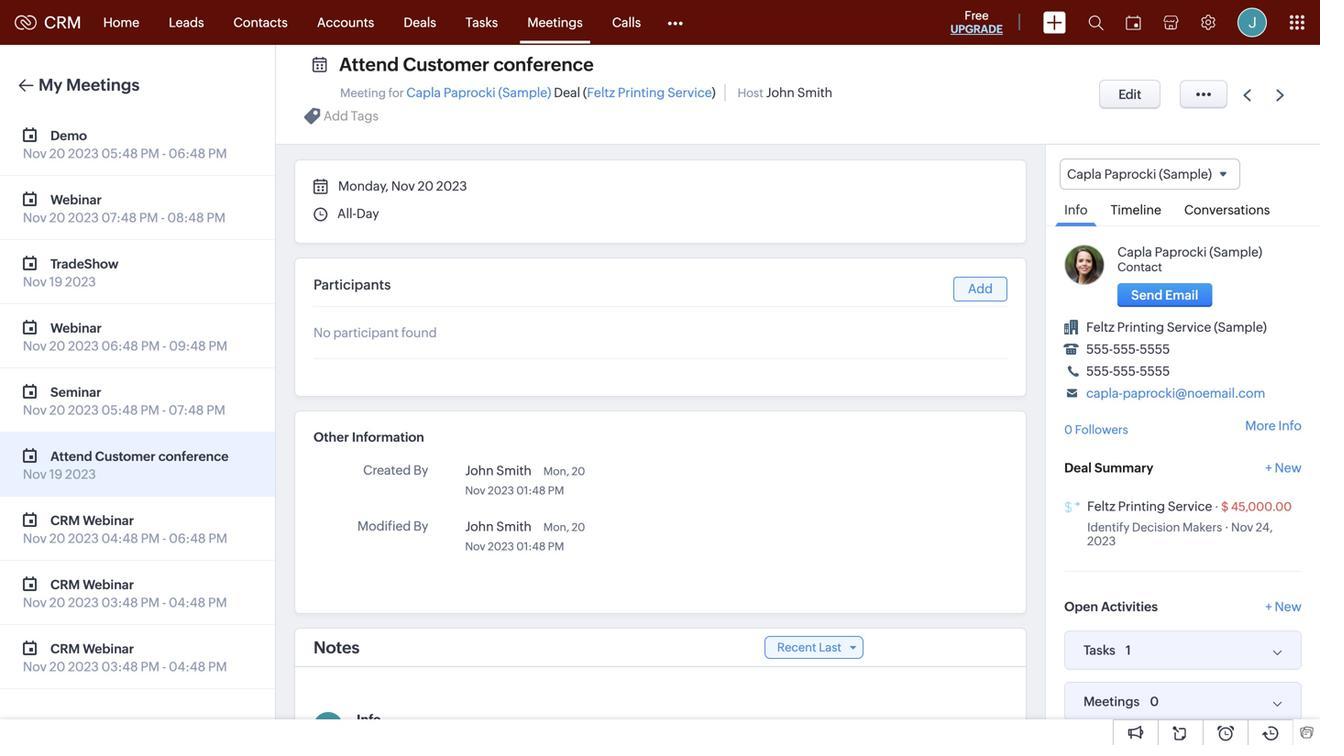 Task type: vqa. For each thing, say whether or not it's contained in the screenshot.
Service
yes



Task type: locate. For each thing, give the bounding box(es) containing it.
capla inside field
[[1068, 167, 1102, 182]]

capla paprocki (sample) link up the 'contact'
[[1118, 245, 1263, 260]]

0 vertical spatial + new
[[1266, 461, 1302, 476]]

1 horizontal spatial add
[[969, 282, 993, 296]]

feltz down calls at the top left
[[587, 85, 615, 100]]

0 vertical spatial add
[[324, 109, 348, 123]]

nov inside crm webinar nov 20 2023 04:48 pm - 06:48 pm
[[23, 532, 47, 546]]

+ new down more info
[[1266, 461, 1302, 476]]

$
[[1222, 501, 1229, 514]]

customer for attend customer conference nov 19 2023
[[95, 449, 156, 464]]

0 vertical spatial 0
[[1065, 423, 1073, 437]]

search image
[[1089, 15, 1104, 30]]

+ up 45,000.00
[[1266, 461, 1273, 476]]

07:48 up tradeshow
[[101, 210, 137, 225]]

1 vertical spatial feltz
[[1087, 320, 1115, 335]]

activities
[[1102, 600, 1158, 615]]

- inside seminar nov 20 2023 05:48 pm - 07:48 pm
[[162, 403, 166, 418]]

· for service
[[1215, 501, 1219, 514]]

more info link
[[1246, 419, 1302, 433]]

paprocki up timeline link
[[1105, 167, 1157, 182]]

tasks left 1
[[1084, 643, 1116, 658]]

0 horizontal spatial customer
[[95, 449, 156, 464]]

+ new down 24,
[[1266, 600, 1302, 615]]

0 horizontal spatial info
[[357, 713, 381, 727]]

06:48 inside webinar nov 20 2023 06:48 pm - 09:48 pm
[[101, 339, 138, 354]]

2 vertical spatial john
[[465, 520, 494, 534]]

0 horizontal spatial capla
[[407, 85, 441, 100]]

1 vertical spatial customer
[[95, 449, 156, 464]]

03:48
[[101, 596, 138, 610], [101, 660, 138, 675]]

customer down seminar nov 20 2023 05:48 pm - 07:48 pm
[[95, 449, 156, 464]]

by
[[414, 463, 429, 478], [414, 519, 429, 534]]

None button
[[1100, 80, 1161, 109], [1118, 284, 1213, 307], [1100, 80, 1161, 109], [1118, 284, 1213, 307]]

info left timeline
[[1065, 203, 1088, 218]]

2 5555 from the top
[[1140, 364, 1171, 379]]

feltz printing service link down calls "link"
[[587, 85, 712, 100]]

feltz up capla-
[[1087, 320, 1115, 335]]

timeline link
[[1102, 190, 1171, 226]]

05:48 up webinar nov 20 2023 07:48 pm - 08:48 pm
[[101, 146, 138, 161]]

1 by from the top
[[414, 463, 429, 478]]

05:48 up attend customer conference nov 19 2023
[[101, 403, 138, 418]]

-
[[162, 146, 166, 161], [161, 210, 165, 225], [163, 339, 166, 354], [162, 403, 166, 418], [162, 532, 166, 546], [162, 596, 166, 610], [162, 660, 166, 675]]

pm
[[141, 146, 159, 161], [208, 146, 227, 161], [139, 210, 158, 225], [207, 210, 226, 225], [141, 339, 160, 354], [209, 339, 228, 354], [141, 403, 159, 418], [207, 403, 225, 418], [548, 485, 564, 497], [141, 532, 160, 546], [209, 532, 227, 546], [548, 541, 564, 553], [141, 596, 160, 610], [208, 596, 227, 610], [141, 660, 160, 675], [208, 660, 227, 675]]

2 horizontal spatial capla
[[1118, 245, 1153, 260]]

1 vertical spatial 07:48
[[169, 403, 204, 418]]

mon, 20 nov 2023 01:48 pm
[[465, 465, 586, 497], [465, 521, 586, 553]]

1 new from the top
[[1275, 461, 1302, 476]]

- inside webinar nov 20 2023 06:48 pm - 09:48 pm
[[163, 339, 166, 354]]

0 vertical spatial +
[[1266, 461, 1273, 476]]

0 vertical spatial 01:48
[[517, 485, 546, 497]]

info
[[1065, 203, 1088, 218], [1279, 419, 1302, 433], [357, 713, 381, 727]]

service left host
[[668, 85, 712, 100]]

recent last
[[778, 641, 842, 655]]

2 19 from the top
[[49, 467, 63, 482]]

1 horizontal spatial info
[[1065, 203, 1088, 218]]

1 horizontal spatial 07:48
[[169, 403, 204, 418]]

1 vertical spatial attend
[[50, 449, 92, 464]]

1 mon, 20 nov 2023 01:48 pm from the top
[[465, 465, 586, 497]]

19
[[49, 275, 63, 289], [49, 467, 63, 482]]

2 mon, 20 nov 2023 01:48 pm from the top
[[465, 521, 586, 553]]

1 vertical spatial printing
[[1118, 320, 1165, 335]]

1 vertical spatial john
[[465, 464, 494, 478]]

0 vertical spatial new
[[1275, 461, 1302, 476]]

0 horizontal spatial tasks
[[466, 15, 498, 30]]

1 05:48 from the top
[[101, 146, 138, 161]]

Other Modules field
[[656, 8, 695, 37]]

0 vertical spatial paprocki
[[444, 85, 496, 100]]

crm webinar nov 20 2023 03:48 pm - 04:48 pm
[[23, 578, 227, 610], [23, 642, 227, 675]]

2 555-555-5555 from the top
[[1087, 364, 1171, 379]]

05:48 inside seminar nov 20 2023 05:48 pm - 07:48 pm
[[101, 403, 138, 418]]

capla inside the capla paprocki (sample) contact
[[1118, 245, 1153, 260]]

45,000.00
[[1232, 501, 1292, 514]]

create menu element
[[1033, 0, 1078, 44]]

meetings left calls "link"
[[528, 15, 583, 30]]

info down notes at bottom
[[357, 713, 381, 727]]

no participant found
[[314, 326, 437, 340]]

by right created
[[414, 463, 429, 478]]

printing right ( at the left top
[[618, 85, 665, 100]]

0 horizontal spatial deal
[[554, 85, 581, 100]]

information
[[352, 430, 424, 445]]

conference up meeting for capla paprocki (sample) deal ( feltz printing service )
[[494, 54, 594, 75]]

· inside the feltz printing service · $ 45,000.00
[[1215, 501, 1219, 514]]

1 horizontal spatial 0
[[1150, 695, 1160, 710]]

0 vertical spatial capla paprocki (sample) link
[[407, 85, 551, 100]]

mon, for created by
[[544, 465, 570, 478]]

0 vertical spatial john
[[766, 85, 795, 100]]

feltz up identify
[[1088, 500, 1116, 514]]

1 vertical spatial by
[[414, 519, 429, 534]]

capla-
[[1087, 386, 1123, 401]]

1 vertical spatial 06:48
[[101, 339, 138, 354]]

printing for feltz printing service · $ 45,000.00
[[1119, 500, 1166, 514]]

20 inside webinar nov 20 2023 06:48 pm - 09:48 pm
[[49, 339, 65, 354]]

capla paprocki (sample) link down attend customer conference
[[407, 85, 551, 100]]

1 horizontal spatial feltz printing service link
[[1088, 500, 1213, 514]]

feltz printing service link up decision
[[1088, 500, 1213, 514]]

1 vertical spatial new
[[1275, 600, 1302, 615]]

contacts
[[234, 15, 288, 30]]

555-
[[1087, 342, 1114, 357], [1114, 342, 1140, 357], [1087, 364, 1114, 379], [1114, 364, 1140, 379]]

0 horizontal spatial capla paprocki (sample) link
[[407, 85, 551, 100]]

john right host
[[766, 85, 795, 100]]

profile image
[[1238, 8, 1268, 37]]

5555 up "capla-paprocki@noemail.com" link
[[1140, 364, 1171, 379]]

0 vertical spatial crm webinar nov 20 2023 03:48 pm - 04:48 pm
[[23, 578, 227, 610]]

0 vertical spatial 555-555-5555
[[1087, 342, 1171, 357]]

· for makers
[[1225, 521, 1229, 535]]

printing down the 'contact'
[[1118, 320, 1165, 335]]

followers
[[1075, 423, 1129, 437]]

by right modified
[[414, 519, 429, 534]]

capla for capla paprocki (sample)
[[1068, 167, 1102, 182]]

20 inside demo nov 20 2023 05:48 pm - 06:48 pm
[[49, 146, 65, 161]]

0 vertical spatial by
[[414, 463, 429, 478]]

07:48 down '09:48'
[[169, 403, 204, 418]]

1 19 from the top
[[49, 275, 63, 289]]

deal down the 0 followers
[[1065, 461, 1092, 476]]

0 horizontal spatial 0
[[1065, 423, 1073, 437]]

calls
[[612, 15, 641, 30]]

0 followers
[[1065, 423, 1129, 437]]

capla-paprocki@noemail.com
[[1087, 386, 1266, 401]]

conference down seminar nov 20 2023 05:48 pm - 07:48 pm
[[158, 449, 229, 464]]

- inside crm webinar nov 20 2023 04:48 pm - 06:48 pm
[[162, 532, 166, 546]]

(sample)
[[499, 85, 551, 100], [1160, 167, 1213, 182], [1210, 245, 1263, 260], [1215, 320, 1268, 335]]

1 vertical spatial crm webinar nov 20 2023 03:48 pm - 04:48 pm
[[23, 642, 227, 675]]

06:48
[[169, 146, 206, 161], [101, 339, 138, 354], [169, 532, 206, 546]]

service
[[668, 85, 712, 100], [1167, 320, 1212, 335], [1168, 500, 1213, 514]]

meetings link
[[513, 0, 598, 44]]

0 horizontal spatial feltz printing service link
[[587, 85, 712, 100]]

add link
[[954, 277, 1008, 302]]

05:48
[[101, 146, 138, 161], [101, 403, 138, 418]]

feltz
[[587, 85, 615, 100], [1087, 320, 1115, 335], [1088, 500, 1116, 514]]

0 vertical spatial john smith
[[465, 464, 532, 478]]

attend
[[339, 54, 399, 75], [50, 449, 92, 464]]

service up 'makers'
[[1168, 500, 1213, 514]]

nov 24, 2023
[[1088, 521, 1273, 549]]

deals link
[[389, 0, 451, 44]]

2 vertical spatial service
[[1168, 500, 1213, 514]]

04:48 inside crm webinar nov 20 2023 04:48 pm - 06:48 pm
[[101, 532, 138, 546]]

2023 inside seminar nov 20 2023 05:48 pm - 07:48 pm
[[68, 403, 99, 418]]

1 horizontal spatial capla
[[1068, 167, 1102, 182]]

service up paprocki@noemail.com
[[1167, 320, 1212, 335]]

0 horizontal spatial 07:48
[[101, 210, 137, 225]]

19 inside attend customer conference nov 19 2023
[[49, 467, 63, 482]]

+ new
[[1266, 461, 1302, 476], [1266, 600, 1302, 615]]

1 horizontal spatial tasks
[[1084, 643, 1116, 658]]

paprocki inside the capla paprocki (sample) contact
[[1155, 245, 1207, 260]]

attend inside attend customer conference nov 19 2023
[[50, 449, 92, 464]]

paprocki up the 'contact'
[[1155, 245, 1207, 260]]

2023 inside webinar nov 20 2023 06:48 pm - 09:48 pm
[[68, 339, 99, 354]]

19 down tradeshow
[[49, 275, 63, 289]]

leads link
[[154, 0, 219, 44]]

customer down the deals link
[[403, 54, 490, 75]]

john right created by
[[465, 464, 494, 478]]

2023 inside webinar nov 20 2023 07:48 pm - 08:48 pm
[[68, 210, 99, 225]]

0 horizontal spatial conference
[[158, 449, 229, 464]]

2 01:48 from the top
[[517, 541, 546, 553]]

· left $
[[1215, 501, 1219, 514]]

feltz printing service link
[[587, 85, 712, 100], [1088, 500, 1213, 514]]

1 horizontal spatial attend
[[339, 54, 399, 75]]

1 vertical spatial capla
[[1068, 167, 1102, 182]]

1 vertical spatial 05:48
[[101, 403, 138, 418]]

1 vertical spatial add
[[969, 282, 993, 296]]

0 vertical spatial tasks
[[466, 15, 498, 30]]

webinar inside webinar nov 20 2023 06:48 pm - 09:48 pm
[[50, 321, 102, 336]]

tags
[[351, 109, 379, 123]]

capla up info link
[[1068, 167, 1102, 182]]

tasks up attend customer conference
[[466, 15, 498, 30]]

printing up decision
[[1119, 500, 1166, 514]]

0 vertical spatial ·
[[1215, 501, 1219, 514]]

0 vertical spatial attend
[[339, 54, 399, 75]]

2 vertical spatial 04:48
[[169, 660, 206, 675]]

0 vertical spatial mon,
[[544, 465, 570, 478]]

2 by from the top
[[414, 519, 429, 534]]

crm webinar nov 20 2023 04:48 pm - 06:48 pm
[[23, 514, 227, 546]]

demo nov 20 2023 05:48 pm - 06:48 pm
[[23, 128, 227, 161]]

5555
[[1140, 342, 1171, 357], [1140, 364, 1171, 379]]

08:48
[[167, 210, 204, 225]]

2 vertical spatial capla
[[1118, 245, 1153, 260]]

calendar image
[[1126, 15, 1142, 30]]

by for created by
[[414, 463, 429, 478]]

· down $
[[1225, 521, 1229, 535]]

(sample) up conversations link
[[1160, 167, 1213, 182]]

webinar inside crm webinar nov 20 2023 04:48 pm - 06:48 pm
[[83, 514, 134, 528]]

summary
[[1095, 461, 1154, 476]]

Capla Paprocki (Sample) field
[[1060, 159, 1241, 190]]

1 mon, from the top
[[544, 465, 570, 478]]

- inside webinar nov 20 2023 07:48 pm - 08:48 pm
[[161, 210, 165, 225]]

nov inside demo nov 20 2023 05:48 pm - 06:48 pm
[[23, 146, 47, 161]]

·
[[1215, 501, 1219, 514], [1225, 521, 1229, 535]]

crm
[[44, 13, 81, 32], [50, 514, 80, 528], [50, 578, 80, 592], [50, 642, 80, 657]]

5555 down 'feltz printing service (sample)' link
[[1140, 342, 1171, 357]]

1 vertical spatial ·
[[1225, 521, 1229, 535]]

07:48 inside seminar nov 20 2023 05:48 pm - 07:48 pm
[[169, 403, 204, 418]]

0 vertical spatial service
[[668, 85, 712, 100]]

2 03:48 from the top
[[101, 660, 138, 675]]

2 + from the top
[[1266, 600, 1273, 615]]

0 vertical spatial feltz printing service link
[[587, 85, 712, 100]]

1 vertical spatial john smith
[[465, 520, 532, 534]]

1 5555 from the top
[[1140, 342, 1171, 357]]

makers
[[1183, 521, 1223, 535]]

identify
[[1088, 521, 1130, 535]]

participants
[[314, 277, 391, 293]]

meetings right my
[[66, 76, 140, 94]]

1 vertical spatial 01:48
[[517, 541, 546, 553]]

paprocki
[[444, 85, 496, 100], [1105, 167, 1157, 182], [1155, 245, 1207, 260]]

0 horizontal spatial meetings
[[66, 76, 140, 94]]

1 vertical spatial mon,
[[544, 521, 570, 534]]

conference for attend customer conference
[[494, 54, 594, 75]]

1 vertical spatial 0
[[1150, 695, 1160, 710]]

0 horizontal spatial add
[[324, 109, 348, 123]]

john smith for created by
[[465, 464, 532, 478]]

add tags
[[324, 109, 379, 123]]

conference for attend customer conference nov 19 2023
[[158, 449, 229, 464]]

identify decision makers ·
[[1088, 521, 1229, 535]]

2023 inside nov 24, 2023
[[1088, 535, 1116, 549]]

attend up meeting on the top left
[[339, 54, 399, 75]]

0 vertical spatial 19
[[49, 275, 63, 289]]

0 horizontal spatial attend
[[50, 449, 92, 464]]

1 vertical spatial 555-555-5555
[[1087, 364, 1171, 379]]

meeting
[[340, 86, 386, 100]]

new
[[1275, 461, 1302, 476], [1275, 600, 1302, 615]]

create menu image
[[1044, 11, 1067, 33]]

john right modified by
[[465, 520, 494, 534]]

19 down seminar
[[49, 467, 63, 482]]

smith for created by
[[497, 464, 532, 478]]

nov inside tradeshow nov 19 2023
[[23, 275, 47, 289]]

2 john smith from the top
[[465, 520, 532, 534]]

printing
[[618, 85, 665, 100], [1118, 320, 1165, 335], [1119, 500, 1166, 514]]

0 vertical spatial 5555
[[1140, 342, 1171, 357]]

paprocki inside field
[[1105, 167, 1157, 182]]

1 horizontal spatial ·
[[1225, 521, 1229, 535]]

20
[[49, 146, 65, 161], [418, 179, 434, 194], [49, 210, 65, 225], [49, 339, 65, 354], [49, 403, 65, 418], [572, 465, 586, 478], [572, 521, 586, 534], [49, 532, 65, 546], [49, 596, 65, 610], [49, 660, 65, 675]]

capla right for
[[407, 85, 441, 100]]

meetings down 1
[[1084, 695, 1140, 710]]

1
[[1126, 643, 1132, 658]]

+ down 24,
[[1266, 600, 1273, 615]]

paprocki down attend customer conference
[[444, 85, 496, 100]]

nov inside attend customer conference nov 19 2023
[[23, 467, 47, 482]]

0 vertical spatial customer
[[403, 54, 490, 75]]

info right the more
[[1279, 419, 1302, 433]]

07:48 inside webinar nov 20 2023 07:48 pm - 08:48 pm
[[101, 210, 137, 225]]

0 vertical spatial 07:48
[[101, 210, 137, 225]]

nov inside webinar nov 20 2023 06:48 pm - 09:48 pm
[[23, 339, 47, 354]]

1 john smith from the top
[[465, 464, 532, 478]]

webinar
[[50, 193, 102, 207], [50, 321, 102, 336], [83, 514, 134, 528], [83, 578, 134, 592], [83, 642, 134, 657]]

2 vertical spatial feltz
[[1088, 500, 1116, 514]]

attend down seminar
[[50, 449, 92, 464]]

conference
[[494, 54, 594, 75], [158, 449, 229, 464]]

deal summary
[[1065, 461, 1154, 476]]

0 vertical spatial feltz
[[587, 85, 615, 100]]

1 vertical spatial deal
[[1065, 461, 1092, 476]]

1 vertical spatial conference
[[158, 449, 229, 464]]

2 new from the top
[[1275, 600, 1302, 615]]

2 horizontal spatial meetings
[[1084, 695, 1140, 710]]

1 vertical spatial +
[[1266, 600, 1273, 615]]

0 vertical spatial 05:48
[[101, 146, 138, 161]]

capla up the 'contact'
[[1118, 245, 1153, 260]]

+
[[1266, 461, 1273, 476], [1266, 600, 1273, 615]]

monday,
[[338, 179, 389, 194]]

(sample) left ( at the left top
[[499, 85, 551, 100]]

1 horizontal spatial conference
[[494, 54, 594, 75]]

(sample) inside field
[[1160, 167, 1213, 182]]

mon,
[[544, 465, 570, 478], [544, 521, 570, 534]]

2 mon, from the top
[[544, 521, 570, 534]]

conference inside attend customer conference nov 19 2023
[[158, 449, 229, 464]]

add for add
[[969, 282, 993, 296]]

05:48 inside demo nov 20 2023 05:48 pm - 06:48 pm
[[101, 146, 138, 161]]

by for modified by
[[414, 519, 429, 534]]

customer inside attend customer conference nov 19 2023
[[95, 449, 156, 464]]

free
[[965, 9, 989, 22]]

0 vertical spatial 04:48
[[101, 532, 138, 546]]

feltz for feltz printing service · $ 45,000.00
[[1088, 500, 1116, 514]]

2 05:48 from the top
[[101, 403, 138, 418]]

0 horizontal spatial ·
[[1215, 501, 1219, 514]]

0 vertical spatial conference
[[494, 54, 594, 75]]

customer
[[403, 54, 490, 75], [95, 449, 156, 464]]

1 vertical spatial 5555
[[1140, 364, 1171, 379]]

capla paprocki (sample) link
[[407, 85, 551, 100], [1118, 245, 1263, 260]]

1 vertical spatial 19
[[49, 467, 63, 482]]

2 vertical spatial 06:48
[[169, 532, 206, 546]]

service for feltz printing service · $ 45,000.00
[[1168, 500, 1213, 514]]

1 vertical spatial 03:48
[[101, 660, 138, 675]]

1 horizontal spatial capla paprocki (sample) link
[[1118, 245, 1263, 260]]

1 01:48 from the top
[[517, 485, 546, 497]]

john for modified by
[[465, 520, 494, 534]]

deal left ( at the left top
[[554, 85, 581, 100]]

0 vertical spatial 06:48
[[169, 146, 206, 161]]

(sample) down conversations
[[1210, 245, 1263, 260]]

1 vertical spatial + new
[[1266, 600, 1302, 615]]

(sample) inside the capla paprocki (sample) contact
[[1210, 245, 1263, 260]]

0 vertical spatial 03:48
[[101, 596, 138, 610]]

add
[[324, 109, 348, 123], [969, 282, 993, 296]]

home
[[103, 15, 140, 30]]

1 vertical spatial capla paprocki (sample) link
[[1118, 245, 1263, 260]]

all-
[[338, 206, 357, 221]]

1 vertical spatial info
[[1279, 419, 1302, 433]]

0 vertical spatial meetings
[[528, 15, 583, 30]]



Task type: describe. For each thing, give the bounding box(es) containing it.
attend customer conference nov 19 2023
[[23, 449, 229, 482]]

other information
[[314, 430, 424, 445]]

found
[[402, 326, 437, 340]]

attend for attend customer conference nov 19 2023
[[50, 449, 92, 464]]

seminar
[[50, 385, 101, 400]]

tradeshow
[[50, 257, 119, 271]]

capla paprocki (sample) contact
[[1118, 245, 1263, 274]]

feltz for feltz printing service (sample)
[[1087, 320, 1115, 335]]

1 03:48 from the top
[[101, 596, 138, 610]]

2023 inside tradeshow nov 19 2023
[[65, 275, 96, 289]]

created by
[[363, 463, 429, 478]]

john for created by
[[465, 464, 494, 478]]

mon, 20 nov 2023 01:48 pm for modified by
[[465, 521, 586, 553]]

tasks link
[[451, 0, 513, 44]]

05:48 for seminar
[[101, 403, 138, 418]]

0 vertical spatial printing
[[618, 85, 665, 100]]

open
[[1065, 600, 1099, 615]]

printing for feltz printing service (sample)
[[1118, 320, 1165, 335]]

conversations
[[1185, 203, 1271, 218]]

demo
[[50, 128, 87, 143]]

john smith for modified by
[[465, 520, 532, 534]]

host john smith
[[738, 85, 833, 100]]

for
[[389, 86, 404, 100]]

smith for modified by
[[497, 520, 532, 534]]

(
[[583, 85, 587, 100]]

mon, 20 nov 2023 01:48 pm for created by
[[465, 465, 586, 497]]

free upgrade
[[951, 9, 1003, 35]]

previous record image
[[1244, 89, 1252, 101]]

06:48 inside demo nov 20 2023 05:48 pm - 06:48 pm
[[169, 146, 206, 161]]

0 vertical spatial smith
[[798, 85, 833, 100]]

0 for 0
[[1150, 695, 1160, 710]]

2 horizontal spatial info
[[1279, 419, 1302, 433]]

other
[[314, 430, 349, 445]]

tasks inside 'link'
[[466, 15, 498, 30]]

no
[[314, 326, 331, 340]]

nov inside webinar nov 20 2023 07:48 pm - 08:48 pm
[[23, 210, 47, 225]]

1 + new from the top
[[1266, 461, 1302, 476]]

0 vertical spatial deal
[[554, 85, 581, 100]]

contacts link
[[219, 0, 303, 44]]

created
[[363, 463, 411, 478]]

open activities
[[1065, 600, 1158, 615]]

1 + from the top
[[1266, 461, 1273, 476]]

2023 inside attend customer conference nov 19 2023
[[65, 467, 96, 482]]

monday, nov 20 2023
[[336, 179, 467, 194]]

feltz printing service (sample) link
[[1087, 320, 1268, 335]]

nov inside seminar nov 20 2023 05:48 pm - 07:48 pm
[[23, 403, 47, 418]]

0 vertical spatial info
[[1065, 203, 1088, 218]]

webinar inside webinar nov 20 2023 07:48 pm - 08:48 pm
[[50, 193, 102, 207]]

capla paprocki (sample)
[[1068, 167, 1213, 182]]

01:48 for created by
[[517, 485, 546, 497]]

deals
[[404, 15, 436, 30]]

attend for attend customer conference
[[339, 54, 399, 75]]

)
[[712, 85, 716, 100]]

search element
[[1078, 0, 1115, 45]]

1 vertical spatial tasks
[[1084, 643, 1116, 658]]

participant
[[333, 326, 399, 340]]

customer for attend customer conference
[[403, 54, 490, 75]]

+ new link
[[1266, 461, 1302, 485]]

mon, for modified by
[[544, 521, 570, 534]]

crm inside crm webinar nov 20 2023 04:48 pm - 06:48 pm
[[50, 514, 80, 528]]

crm link
[[15, 13, 81, 32]]

notes
[[314, 639, 360, 657]]

accounts
[[317, 15, 374, 30]]

24,
[[1256, 521, 1273, 535]]

seminar nov 20 2023 05:48 pm - 07:48 pm
[[23, 385, 225, 418]]

paprocki@noemail.com
[[1123, 386, 1266, 401]]

host
[[738, 86, 764, 100]]

service for feltz printing service (sample)
[[1167, 320, 1212, 335]]

20 inside seminar nov 20 2023 05:48 pm - 07:48 pm
[[49, 403, 65, 418]]

accounts link
[[303, 0, 389, 44]]

webinar nov 20 2023 06:48 pm - 09:48 pm
[[23, 321, 228, 354]]

feltz printing service · $ 45,000.00
[[1088, 500, 1292, 514]]

2 vertical spatial meetings
[[1084, 695, 1140, 710]]

calls link
[[598, 0, 656, 44]]

contact
[[1118, 261, 1163, 274]]

logo image
[[15, 15, 37, 30]]

profile element
[[1227, 0, 1279, 44]]

conversations link
[[1176, 190, 1280, 226]]

0 for 0 followers
[[1065, 423, 1073, 437]]

modified by
[[358, 519, 429, 534]]

1 horizontal spatial meetings
[[528, 15, 583, 30]]

(sample) up paprocki@noemail.com
[[1215, 320, 1268, 335]]

info link
[[1056, 190, 1097, 227]]

1 555-555-5555 from the top
[[1087, 342, 1171, 357]]

webinar nov 20 2023 07:48 pm - 08:48 pm
[[23, 193, 226, 225]]

19 inside tradeshow nov 19 2023
[[49, 275, 63, 289]]

2 + new from the top
[[1266, 600, 1302, 615]]

2 vertical spatial info
[[357, 713, 381, 727]]

more
[[1246, 419, 1276, 433]]

05:48 for demo
[[101, 146, 138, 161]]

modified
[[358, 519, 411, 534]]

my
[[39, 76, 63, 94]]

leads
[[169, 15, 204, 30]]

more info
[[1246, 419, 1302, 433]]

home link
[[89, 0, 154, 44]]

attend customer conference
[[339, 54, 594, 75]]

20 inside crm webinar nov 20 2023 04:48 pm - 06:48 pm
[[49, 532, 65, 546]]

day
[[357, 206, 379, 221]]

next record image
[[1277, 89, 1289, 101]]

0 vertical spatial capla
[[407, 85, 441, 100]]

last
[[819, 641, 842, 655]]

2023 inside demo nov 20 2023 05:48 pm - 06:48 pm
[[68, 146, 99, 161]]

nov inside nov 24, 2023
[[1232, 521, 1254, 535]]

my meetings
[[39, 76, 140, 94]]

20 inside webinar nov 20 2023 07:48 pm - 08:48 pm
[[49, 210, 65, 225]]

1 vertical spatial 04:48
[[169, 596, 206, 610]]

feltz printing service (sample)
[[1087, 320, 1268, 335]]

timeline
[[1111, 203, 1162, 218]]

01:48 for modified by
[[517, 541, 546, 553]]

06:48 inside crm webinar nov 20 2023 04:48 pm - 06:48 pm
[[169, 532, 206, 546]]

capla-paprocki@noemail.com link
[[1087, 386, 1266, 401]]

add for add tags
[[324, 109, 348, 123]]

1 horizontal spatial deal
[[1065, 461, 1092, 476]]

tradeshow nov 19 2023
[[23, 257, 119, 289]]

paprocki for capla paprocki (sample)
[[1105, 167, 1157, 182]]

all-day
[[338, 206, 379, 221]]

2023 inside crm webinar nov 20 2023 04:48 pm - 06:48 pm
[[68, 532, 99, 546]]

2 crm webinar nov 20 2023 03:48 pm - 04:48 pm from the top
[[23, 642, 227, 675]]

recent
[[778, 641, 817, 655]]

paprocki for capla paprocki (sample) contact
[[1155, 245, 1207, 260]]

1 vertical spatial meetings
[[66, 76, 140, 94]]

09:48
[[169, 339, 206, 354]]

- inside demo nov 20 2023 05:48 pm - 06:48 pm
[[162, 146, 166, 161]]

decision
[[1133, 521, 1181, 535]]

upgrade
[[951, 23, 1003, 35]]

meeting for capla paprocki (sample) deal ( feltz printing service )
[[340, 85, 716, 100]]

capla for capla paprocki (sample) contact
[[1118, 245, 1153, 260]]

1 crm webinar nov 20 2023 03:48 pm - 04:48 pm from the top
[[23, 578, 227, 610]]



